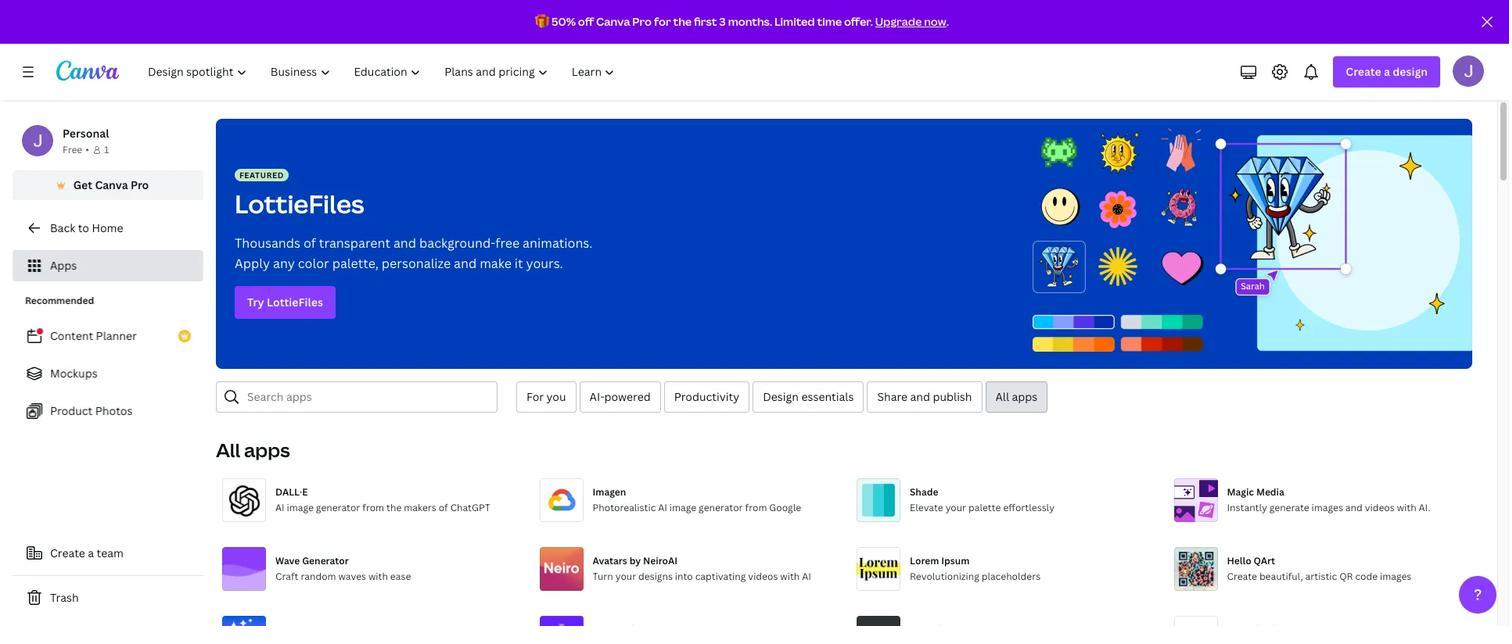 Task type: vqa. For each thing, say whether or not it's contained in the screenshot.


Task type: locate. For each thing, give the bounding box(es) containing it.
1 horizontal spatial from
[[745, 502, 767, 515]]

color
[[298, 255, 329, 272]]

1 horizontal spatial all apps
[[996, 390, 1038, 405]]

0 vertical spatial apps
[[1012, 390, 1038, 405]]

1 horizontal spatial videos
[[1365, 502, 1395, 515]]

0 horizontal spatial create
[[50, 546, 85, 561]]

0 horizontal spatial all
[[216, 437, 240, 463]]

.
[[947, 14, 949, 29]]

team
[[97, 546, 124, 561]]

1 horizontal spatial your
[[946, 502, 966, 515]]

background-
[[419, 235, 496, 252]]

and up personalize
[[394, 235, 416, 252]]

a inside dropdown button
[[1384, 64, 1390, 79]]

the right for
[[673, 14, 692, 29]]

1 horizontal spatial generator
[[699, 502, 743, 515]]

from inside the imagen photorealistic ai image generator from google
[[745, 502, 767, 515]]

and right generate
[[1346, 502, 1363, 515]]

1 vertical spatial videos
[[748, 570, 778, 584]]

create left team
[[50, 546, 85, 561]]

makers
[[404, 502, 436, 515]]

generator
[[316, 502, 360, 515], [699, 502, 743, 515]]

1 horizontal spatial image
[[670, 502, 697, 515]]

and inside magic media instantly generate images and videos with ai.
[[1346, 502, 1363, 515]]

0 vertical spatial pro
[[633, 14, 652, 29]]

create a design
[[1346, 64, 1428, 79]]

get canva pro button
[[13, 171, 203, 200]]

0 vertical spatial videos
[[1365, 502, 1395, 515]]

apps up dall·e
[[244, 437, 290, 463]]

a left team
[[88, 546, 94, 561]]

free
[[63, 143, 82, 157]]

1 vertical spatial a
[[88, 546, 94, 561]]

you
[[547, 390, 566, 405]]

create for create a team
[[50, 546, 85, 561]]

ai inside dall·e ai image generator from the makers of chatgpt
[[275, 502, 285, 515]]

apps right publish
[[1012, 390, 1038, 405]]

for
[[654, 14, 671, 29]]

now
[[924, 14, 947, 29]]

your left palette
[[946, 502, 966, 515]]

image inside the imagen photorealistic ai image generator from google
[[670, 502, 697, 515]]

2 from from the left
[[745, 502, 767, 515]]

1 horizontal spatial apps
[[1012, 390, 1038, 405]]

0 horizontal spatial videos
[[748, 570, 778, 584]]

0 vertical spatial a
[[1384, 64, 1390, 79]]

0 vertical spatial canva
[[596, 14, 630, 29]]

3
[[719, 14, 726, 29]]

a for design
[[1384, 64, 1390, 79]]

with inside "avatars by neiroai turn your designs into captivating videos with ai"
[[780, 570, 800, 584]]

generator up "avatars by neiroai turn your designs into captivating videos with ai"
[[699, 502, 743, 515]]

canva right off
[[596, 14, 630, 29]]

your down by
[[616, 570, 636, 584]]

lottiefiles down "featured"
[[235, 187, 364, 221]]

all apps inside button
[[996, 390, 1038, 405]]

get canva pro
[[73, 178, 149, 192]]

the
[[673, 14, 692, 29], [387, 502, 402, 515]]

2 horizontal spatial with
[[1397, 502, 1417, 515]]

1 from from the left
[[363, 502, 384, 515]]

1 vertical spatial apps
[[244, 437, 290, 463]]

pro left for
[[633, 14, 652, 29]]

generator
[[302, 555, 349, 568]]

apps
[[1012, 390, 1038, 405], [244, 437, 290, 463]]

canva
[[596, 14, 630, 29], [95, 178, 128, 192]]

1 horizontal spatial with
[[780, 570, 800, 584]]

free
[[496, 235, 520, 252]]

list containing content planner
[[13, 321, 203, 427]]

generator inside dall·e ai image generator from the makers of chatgpt
[[316, 502, 360, 515]]

all apps up dall·e
[[216, 437, 290, 463]]

product photos
[[50, 404, 133, 419]]

2 horizontal spatial create
[[1346, 64, 1382, 79]]

0 vertical spatial all apps
[[996, 390, 1038, 405]]

and down background-
[[454, 255, 477, 272]]

beautiful,
[[1260, 570, 1303, 584]]

1 vertical spatial lottiefiles
[[267, 295, 323, 310]]

0 horizontal spatial ai
[[275, 502, 285, 515]]

0 vertical spatial your
[[946, 502, 966, 515]]

2 image from the left
[[670, 502, 697, 515]]

from left google
[[745, 502, 767, 515]]

a for team
[[88, 546, 94, 561]]

content planner
[[50, 329, 137, 344]]

1 vertical spatial create
[[50, 546, 85, 561]]

🎁
[[535, 14, 549, 29]]

create down hello
[[1227, 570, 1257, 584]]

1 horizontal spatial the
[[673, 14, 692, 29]]

apps inside button
[[1012, 390, 1038, 405]]

captivating
[[695, 570, 746, 584]]

1 horizontal spatial a
[[1384, 64, 1390, 79]]

0 horizontal spatial apps
[[244, 437, 290, 463]]

1 horizontal spatial pro
[[633, 14, 652, 29]]

revolutionizing
[[910, 570, 980, 584]]

with left ai.
[[1397, 502, 1417, 515]]

with down google
[[780, 570, 800, 584]]

imagen photorealistic ai image generator from google
[[593, 486, 801, 515]]

publish
[[933, 390, 972, 405]]

image
[[287, 502, 314, 515], [670, 502, 697, 515]]

1 horizontal spatial all
[[996, 390, 1009, 405]]

0 horizontal spatial your
[[616, 570, 636, 584]]

list
[[13, 321, 203, 427]]

canva right get
[[95, 178, 128, 192]]

0 horizontal spatial with
[[369, 570, 388, 584]]

2 horizontal spatial ai
[[802, 570, 811, 584]]

images right the code
[[1380, 570, 1412, 584]]

generator up generator
[[316, 502, 360, 515]]

0 horizontal spatial generator
[[316, 502, 360, 515]]

artistic
[[1306, 570, 1337, 584]]

animations.
[[523, 235, 593, 252]]

0 horizontal spatial canva
[[95, 178, 128, 192]]

1 image from the left
[[287, 502, 314, 515]]

lottiefiles inside button
[[267, 295, 323, 310]]

images inside magic media instantly generate images and videos with ai.
[[1312, 502, 1344, 515]]

videos right the captivating
[[748, 570, 778, 584]]

1 vertical spatial of
[[439, 502, 448, 515]]

0 horizontal spatial a
[[88, 546, 94, 561]]

with left ease
[[369, 570, 388, 584]]

image down dall·e
[[287, 502, 314, 515]]

make
[[480, 255, 512, 272]]

into
[[675, 570, 693, 584]]

1 vertical spatial all apps
[[216, 437, 290, 463]]

of up color
[[304, 235, 316, 252]]

canva inside button
[[95, 178, 128, 192]]

1 vertical spatial the
[[387, 502, 402, 515]]

ai inside "avatars by neiroai turn your designs into captivating videos with ai"
[[802, 570, 811, 584]]

2 vertical spatial create
[[1227, 570, 1257, 584]]

0 vertical spatial the
[[673, 14, 692, 29]]

2 generator from the left
[[699, 502, 743, 515]]

lorem
[[910, 555, 939, 568]]

0 horizontal spatial images
[[1312, 502, 1344, 515]]

0 horizontal spatial the
[[387, 502, 402, 515]]

all apps
[[996, 390, 1038, 405], [216, 437, 290, 463]]

ai-
[[590, 390, 604, 405]]

magic media instantly generate images and videos with ai.
[[1227, 486, 1431, 515]]

0 vertical spatial of
[[304, 235, 316, 252]]

upgrade
[[875, 14, 922, 29]]

a inside button
[[88, 546, 94, 561]]

recommended
[[25, 294, 94, 308]]

of right makers
[[439, 502, 448, 515]]

0 horizontal spatial of
[[304, 235, 316, 252]]

0 vertical spatial lottiefiles
[[235, 187, 364, 221]]

pro up back to home link
[[131, 178, 149, 192]]

photos
[[95, 404, 133, 419]]

create a team
[[50, 546, 124, 561]]

a
[[1384, 64, 1390, 79], [88, 546, 94, 561]]

lottiefiles
[[235, 187, 364, 221], [267, 295, 323, 310]]

create inside dropdown button
[[1346, 64, 1382, 79]]

from
[[363, 502, 384, 515], [745, 502, 767, 515]]

design
[[763, 390, 799, 405]]

your
[[946, 502, 966, 515], [616, 570, 636, 584]]

lorem ipsum revolutionizing placeholders
[[910, 555, 1041, 584]]

ai-powered button
[[580, 382, 661, 413]]

1 vertical spatial images
[[1380, 570, 1412, 584]]

craft
[[275, 570, 299, 584]]

chatgpt
[[450, 502, 490, 515]]

create for create a design
[[1346, 64, 1382, 79]]

1 vertical spatial canva
[[95, 178, 128, 192]]

content planner link
[[13, 321, 203, 352]]

and inside button
[[910, 390, 930, 405]]

ai inside the imagen photorealistic ai image generator from google
[[658, 502, 667, 515]]

a preview image of the app named "lottiefiles" showing multiple animations with different color palettes image
[[1028, 119, 1473, 369]]

1 vertical spatial pro
[[131, 178, 149, 192]]

and right share
[[910, 390, 930, 405]]

1 vertical spatial your
[[616, 570, 636, 584]]

1 horizontal spatial of
[[439, 502, 448, 515]]

1 horizontal spatial create
[[1227, 570, 1257, 584]]

0 vertical spatial images
[[1312, 502, 1344, 515]]

0 vertical spatial all
[[996, 390, 1009, 405]]

1 horizontal spatial images
[[1380, 570, 1412, 584]]

with inside wave generator craft random waves with ease
[[369, 570, 388, 584]]

from inside dall·e ai image generator from the makers of chatgpt
[[363, 502, 384, 515]]

image up neiroai
[[670, 502, 697, 515]]

months.
[[728, 14, 772, 29]]

avatars by neiroai turn your designs into captivating videos with ai
[[593, 555, 811, 584]]

palette
[[969, 502, 1001, 515]]

product photos link
[[13, 396, 203, 427]]

a left the 'design'
[[1384, 64, 1390, 79]]

first
[[694, 14, 717, 29]]

from left makers
[[363, 502, 384, 515]]

images right generate
[[1312, 502, 1344, 515]]

0 horizontal spatial from
[[363, 502, 384, 515]]

images
[[1312, 502, 1344, 515], [1380, 570, 1412, 584]]

designs
[[639, 570, 673, 584]]

top level navigation element
[[138, 56, 629, 88]]

try lottiefiles
[[247, 295, 323, 310]]

the left makers
[[387, 502, 402, 515]]

create inside button
[[50, 546, 85, 561]]

0 horizontal spatial image
[[287, 502, 314, 515]]

0 vertical spatial create
[[1346, 64, 1382, 79]]

create left the 'design'
[[1346, 64, 1382, 79]]

0 horizontal spatial all apps
[[216, 437, 290, 463]]

all apps right publish
[[996, 390, 1038, 405]]

videos inside "avatars by neiroai turn your designs into captivating videos with ai"
[[748, 570, 778, 584]]

videos left ai.
[[1365, 502, 1395, 515]]

lottiefiles right try
[[267, 295, 323, 310]]

ai.
[[1419, 502, 1431, 515]]

productivity
[[674, 390, 740, 405]]

1 generator from the left
[[316, 502, 360, 515]]

1 horizontal spatial ai
[[658, 502, 667, 515]]

0 horizontal spatial pro
[[131, 178, 149, 192]]

ai
[[275, 502, 285, 515], [658, 502, 667, 515], [802, 570, 811, 584]]



Task type: describe. For each thing, give the bounding box(es) containing it.
shade
[[910, 486, 939, 499]]

create a design button
[[1334, 56, 1441, 88]]

essentials
[[802, 390, 854, 405]]

of inside dall·e ai image generator from the makers of chatgpt
[[439, 502, 448, 515]]

images inside hello qart create beautiful, artistic qr code images
[[1380, 570, 1412, 584]]

jacob simon image
[[1453, 56, 1484, 87]]

thousands
[[235, 235, 300, 252]]

trash
[[50, 591, 79, 606]]

upgrade now button
[[875, 14, 947, 29]]

the inside dall·e ai image generator from the makers of chatgpt
[[387, 502, 402, 515]]

try lottiefiles button
[[235, 286, 336, 319]]

shade elevate your palette effortlessly
[[910, 486, 1055, 515]]

apps link
[[13, 250, 203, 282]]

thousands of transparent and background-free animations. apply any color palette, personalize and make it yours.
[[235, 235, 593, 272]]

time
[[817, 14, 842, 29]]

placeholders
[[982, 570, 1041, 584]]

ease
[[390, 570, 411, 584]]

Input field to search for apps search field
[[247, 383, 488, 412]]

productivity button
[[664, 382, 750, 413]]

home
[[92, 221, 123, 236]]

ai-powered
[[590, 390, 651, 405]]

for
[[527, 390, 544, 405]]

back to home
[[50, 221, 123, 236]]

for you
[[527, 390, 566, 405]]

magic
[[1227, 486, 1254, 499]]

palette,
[[332, 255, 379, 272]]

with inside magic media instantly generate images and videos with ai.
[[1397, 502, 1417, 515]]

design essentials button
[[753, 382, 864, 413]]

1 horizontal spatial canva
[[596, 14, 630, 29]]

mockups
[[50, 366, 98, 381]]

create inside hello qart create beautiful, artistic qr code images
[[1227, 570, 1257, 584]]

for you button
[[516, 382, 576, 413]]

your inside "avatars by neiroai turn your designs into captivating videos with ai"
[[616, 570, 636, 584]]

dall·e ai image generator from the makers of chatgpt
[[275, 486, 490, 515]]

your inside the shade elevate your palette effortlessly
[[946, 502, 966, 515]]

transparent
[[319, 235, 390, 252]]

personalize
[[382, 255, 451, 272]]

all apps button
[[986, 382, 1048, 413]]

back
[[50, 221, 75, 236]]

code
[[1356, 570, 1378, 584]]

•
[[85, 143, 89, 157]]

offer.
[[844, 14, 873, 29]]

lottiefiles for try lottiefiles
[[267, 295, 323, 310]]

wave
[[275, 555, 300, 568]]

share and publish
[[878, 390, 972, 405]]

videos inside magic media instantly generate images and videos with ai.
[[1365, 502, 1395, 515]]

imagen
[[593, 486, 626, 499]]

random
[[301, 570, 336, 584]]

generator inside the imagen photorealistic ai image generator from google
[[699, 502, 743, 515]]

1 vertical spatial all
[[216, 437, 240, 463]]

featured
[[239, 170, 284, 181]]

try
[[247, 295, 264, 310]]

planner
[[96, 329, 137, 344]]

🎁 50% off canva pro for the first 3 months. limited time offer. upgrade now .
[[535, 14, 949, 29]]

50%
[[552, 14, 576, 29]]

content
[[50, 329, 93, 344]]

dall·e
[[275, 486, 308, 499]]

personal
[[63, 126, 109, 141]]

image inside dall·e ai image generator from the makers of chatgpt
[[287, 502, 314, 515]]

featured lottiefiles
[[235, 170, 364, 221]]

effortlessly
[[1004, 502, 1055, 515]]

instantly
[[1227, 502, 1267, 515]]

powered
[[604, 390, 651, 405]]

share
[[878, 390, 908, 405]]

pro inside button
[[131, 178, 149, 192]]

of inside thousands of transparent and background-free animations. apply any color palette, personalize and make it yours.
[[304, 235, 316, 252]]

turn
[[593, 570, 613, 584]]

qart
[[1254, 555, 1276, 568]]

neiroai
[[643, 555, 678, 568]]

off
[[578, 14, 594, 29]]

free •
[[63, 143, 89, 157]]

photorealistic
[[593, 502, 656, 515]]

all inside button
[[996, 390, 1009, 405]]

yours.
[[526, 255, 563, 272]]

any
[[273, 255, 295, 272]]

1
[[104, 143, 109, 157]]

limited
[[775, 14, 815, 29]]

design
[[1393, 64, 1428, 79]]

google
[[769, 502, 801, 515]]

avatars
[[593, 555, 627, 568]]

hello qart create beautiful, artistic qr code images
[[1227, 555, 1412, 584]]

ipsum
[[942, 555, 970, 568]]

by
[[630, 555, 641, 568]]

apps
[[50, 258, 77, 273]]

mockups link
[[13, 358, 203, 390]]

share and publish button
[[867, 382, 982, 413]]

elevate
[[910, 502, 943, 515]]

qr
[[1340, 570, 1353, 584]]

wave generator craft random waves with ease
[[275, 555, 411, 584]]

product
[[50, 404, 93, 419]]

waves
[[338, 570, 366, 584]]

lottiefiles for featured lottiefiles
[[235, 187, 364, 221]]

back to home link
[[13, 213, 203, 244]]

media
[[1257, 486, 1285, 499]]

hello
[[1227, 555, 1252, 568]]



